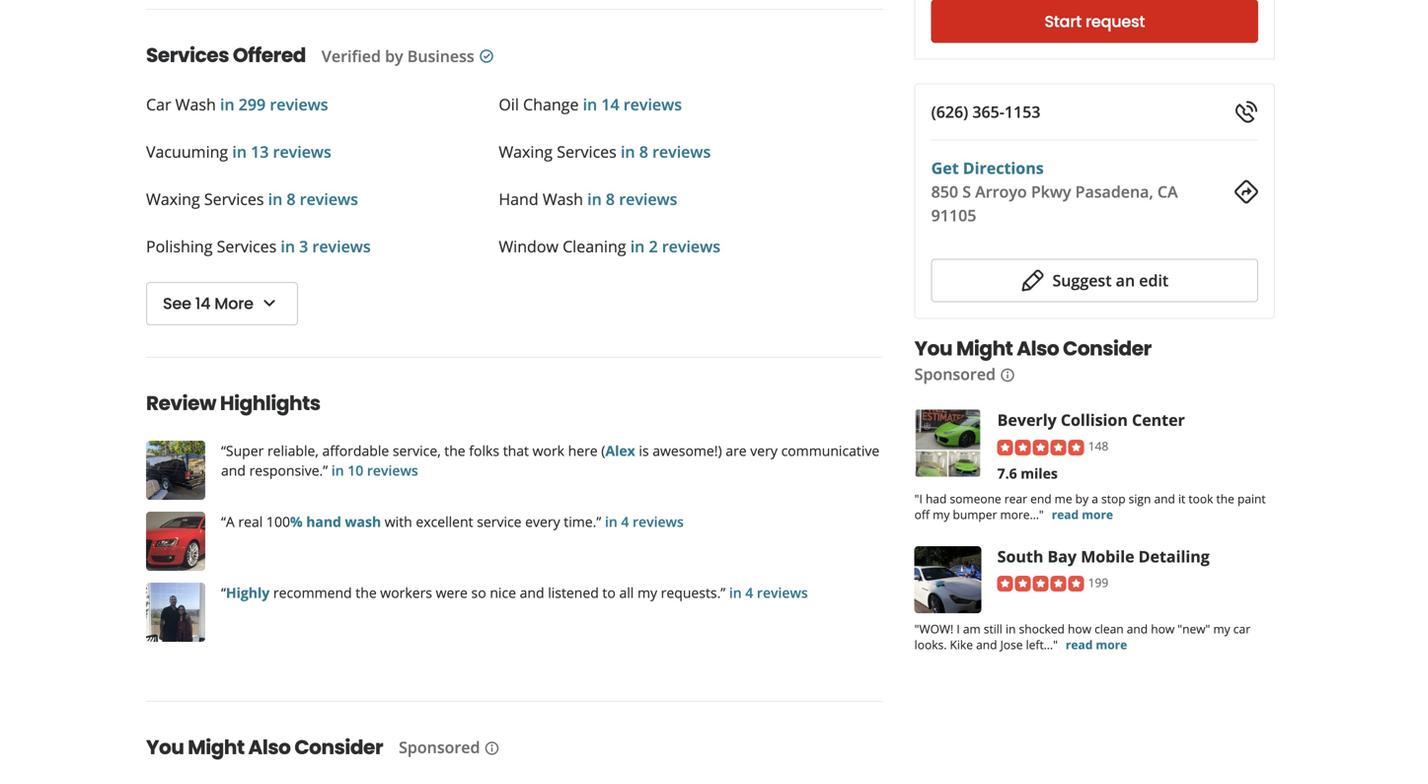 Task type: vqa. For each thing, say whether or not it's contained in the screenshot.


Task type: describe. For each thing, give the bounding box(es) containing it.
service
[[477, 513, 522, 532]]

car wash in 299 reviews
[[146, 94, 328, 115]]

850
[[931, 181, 958, 203]]

0 vertical spatial waxing services in 8 reviews
[[499, 141, 711, 162]]

in left the "13" at top
[[232, 141, 247, 162]]

services offered element
[[114, 9, 883, 326]]

in left 299
[[220, 94, 235, 115]]

start
[[1045, 11, 1082, 33]]

in 8 reviews link for window cleaning in 2 reviews
[[583, 189, 678, 210]]

100
[[266, 513, 290, 532]]

read more link for bay
[[1066, 637, 1127, 653]]

cleaning
[[563, 236, 626, 257]]

am
[[963, 621, 981, 638]]

also for 16 info v2 icon
[[248, 734, 291, 762]]

services up car
[[146, 41, 229, 69]]

clean
[[1095, 621, 1124, 638]]

south bay mobile detailing image
[[915, 547, 982, 614]]

the inside "i had someone rear end me by a stop sign and it took the paint off my bumper more…"
[[1217, 491, 1235, 507]]

south bay mobile detailing link
[[998, 546, 1210, 568]]

very
[[750, 442, 778, 460]]

highly
[[226, 584, 270, 603]]

%
[[290, 513, 303, 532]]

is
[[639, 442, 649, 460]]

and inside is awesome!) are very communicative and responsive.
[[221, 461, 246, 480]]

you for 16 info v2 icon
[[146, 734, 184, 762]]

south bay mobile detailing
[[998, 546, 1210, 568]]

"i had someone rear end me by a stop sign and it took the paint off my bumper more…"
[[915, 491, 1266, 523]]

my inside '"wow! i am still in shocked how clean and how "new" my car looks. kike and jose left…"'
[[1214, 621, 1231, 638]]

hand
[[499, 189, 539, 210]]

0 horizontal spatial 4
[[621, 513, 629, 532]]

south
[[998, 546, 1044, 568]]

workers
[[380, 584, 432, 603]]

see 14 more button
[[146, 282, 298, 326]]

stop
[[1102, 491, 1126, 507]]

5 star rating image for south
[[998, 577, 1084, 592]]

alex button
[[605, 442, 635, 460]]

3 " from the top
[[221, 584, 226, 603]]

get directions 850 s arroyo pkwy pasadena, ca 91105
[[931, 158, 1178, 226]]

0 vertical spatial "
[[323, 461, 328, 480]]

oil
[[499, 94, 519, 115]]

listened
[[548, 584, 599, 603]]

here
[[568, 442, 598, 460]]

more for mobile
[[1096, 637, 1127, 653]]

affordable
[[322, 442, 389, 460]]

i
[[957, 621, 960, 638]]

24 directions v2 image
[[1235, 180, 1258, 204]]

3
[[299, 236, 308, 257]]

in right requests.
[[729, 584, 742, 603]]

24 pencil v2 image
[[1021, 269, 1045, 293]]

365-
[[973, 101, 1005, 123]]

pkwy
[[1031, 181, 1071, 203]]

collision
[[1061, 410, 1128, 431]]

1 horizontal spatial 14
[[601, 94, 619, 115]]

vacuuming in 13 reviews
[[146, 141, 331, 162]]

in 299 reviews link
[[216, 94, 328, 115]]

beverly
[[998, 410, 1057, 431]]

wash
[[345, 513, 381, 532]]

sponsored for 16 info v2 image
[[915, 364, 996, 385]]

"new"
[[1178, 621, 1210, 638]]

0 vertical spatial in 4 reviews button
[[601, 513, 684, 532]]

get directions link
[[931, 158, 1044, 179]]

0 horizontal spatial waxing services in 8 reviews
[[146, 189, 358, 210]]

services offered
[[146, 41, 306, 69]]

start request
[[1045, 11, 1145, 33]]

someone
[[950, 491, 1001, 507]]

in 14 reviews link
[[579, 94, 682, 115]]

in left '2'
[[630, 236, 645, 257]]

(626) 365-1153
[[931, 101, 1041, 123]]

highly button
[[226, 584, 270, 603]]

2 vertical spatial "
[[721, 584, 726, 603]]

2 how from the left
[[1151, 621, 1175, 638]]

a
[[226, 513, 235, 532]]

in right time.
[[605, 513, 618, 532]]

center
[[1132, 410, 1185, 431]]

a
[[1092, 491, 1098, 507]]

folks
[[469, 442, 499, 460]]

by inside "i had someone rear end me by a stop sign and it took the paint off my bumper more…"
[[1076, 491, 1089, 507]]

my inside region
[[638, 584, 657, 603]]

beverly collision center
[[998, 410, 1185, 431]]

verified by business
[[322, 45, 474, 67]]

had
[[926, 491, 947, 507]]

read for bay
[[1066, 637, 1093, 653]]

kike
[[950, 637, 973, 653]]

business
[[407, 45, 474, 67]]

review highlights element
[[114, 357, 899, 670]]

shocked
[[1019, 621, 1065, 638]]

and right "nice"
[[520, 584, 544, 603]]

oil change in 14 reviews
[[499, 94, 682, 115]]

1 vertical spatial in 4 reviews button
[[726, 584, 808, 603]]

services for in 8 reviews link underneath in 14 reviews link
[[557, 141, 617, 162]]

awesome!)
[[653, 442, 722, 460]]

jose
[[1000, 637, 1023, 653]]

wash for hand wash
[[543, 189, 583, 210]]

edit
[[1139, 270, 1169, 291]]

responsive.
[[249, 461, 323, 480]]

read more for collision
[[1052, 507, 1113, 523]]

end
[[1031, 491, 1052, 507]]

2
[[649, 236, 658, 257]]

waxing for in 8 reviews link underneath in 14 reviews link
[[499, 141, 553, 162]]

time.
[[564, 513, 597, 532]]

" a real 100 % hand wash with excellent service every time. " in 4 reviews
[[221, 513, 684, 532]]

read more for bay
[[1066, 637, 1127, 653]]

change
[[523, 94, 579, 115]]

by inside services offered element
[[385, 45, 403, 67]]

8 for window cleaning in 2 reviews
[[606, 189, 615, 210]]

left…"
[[1026, 637, 1058, 653]]

in right change
[[583, 94, 597, 115]]

car
[[1234, 621, 1251, 638]]

1 how from the left
[[1068, 621, 1092, 638]]

16 info v2 image
[[1000, 368, 1016, 383]]

detailing
[[1139, 546, 1210, 568]]

and left jose at the bottom
[[976, 637, 997, 653]]

2 vertical spatial the
[[356, 584, 377, 603]]

148
[[1088, 438, 1109, 455]]

car
[[146, 94, 171, 115]]

more for center
[[1082, 507, 1113, 523]]

get
[[931, 158, 959, 179]]

in left 3
[[281, 236, 295, 257]]

24 chevron down v2 image
[[257, 292, 281, 315]]

in 2 reviews link
[[626, 236, 721, 257]]

also for 16 info v2 image
[[1017, 335, 1059, 363]]

took
[[1189, 491, 1213, 507]]

service,
[[393, 442, 441, 460]]



Task type: locate. For each thing, give the bounding box(es) containing it.
more right me
[[1082, 507, 1113, 523]]

and left it
[[1154, 491, 1175, 507]]

1 vertical spatial 4
[[745, 584, 753, 603]]

1 vertical spatial 14
[[195, 293, 211, 315]]

" down 'review highlights' on the left bottom
[[221, 442, 226, 460]]

you
[[915, 335, 953, 363], [146, 734, 184, 762]]

1 horizontal spatial might
[[956, 335, 1013, 363]]

work
[[533, 442, 565, 460]]

waxing services in 8 reviews up polishing services in 3 reviews
[[146, 189, 358, 210]]

is awesome!) are very communicative and responsive.
[[221, 442, 880, 480]]

read more right 'end'
[[1052, 507, 1113, 523]]

1 vertical spatial wash
[[543, 189, 583, 210]]

(
[[601, 442, 605, 460]]

" right ani b. image
[[221, 584, 226, 603]]

1 vertical spatial "
[[597, 513, 601, 532]]

wash
[[175, 94, 216, 115], [543, 189, 583, 210]]

"
[[221, 442, 226, 460], [221, 513, 226, 532], [221, 584, 226, 603]]

in down in 13 reviews link
[[268, 189, 283, 210]]

5 star rating image for beverly
[[998, 440, 1084, 456]]

% hand wash button
[[290, 513, 381, 532]]

5 star rating image down south on the bottom right
[[998, 577, 1084, 592]]

0 vertical spatial you
[[915, 335, 953, 363]]

1 vertical spatial my
[[638, 584, 657, 603]]

suggest an edit
[[1053, 270, 1169, 291]]

2 5 star rating image from the top
[[998, 577, 1084, 592]]

consider
[[1063, 335, 1152, 363], [294, 734, 383, 762]]

read left clean
[[1066, 637, 1093, 653]]

0 vertical spatial 14
[[601, 94, 619, 115]]

services left 3
[[217, 236, 277, 257]]

0 vertical spatial you might also consider
[[915, 335, 1152, 363]]

0 horizontal spatial in 4 reviews button
[[601, 513, 684, 532]]

consider for 16 info v2 icon
[[294, 734, 383, 762]]

my inside "i had someone rear end me by a stop sign and it took the paint off my bumper more…"
[[933, 507, 950, 523]]

in inside '"wow! i am still in shocked how clean and how "new" my car looks. kike and jose left…"'
[[1006, 621, 1016, 638]]

0 horizontal spatial consider
[[294, 734, 383, 762]]

1 horizontal spatial you might also consider
[[915, 335, 1152, 363]]

hand
[[306, 513, 341, 532]]

how left clean
[[1068, 621, 1092, 638]]

5 star rating image up miles
[[998, 440, 1084, 456]]

1 vertical spatial read more link
[[1066, 637, 1127, 653]]

1 vertical spatial waxing
[[146, 189, 200, 210]]

my right off
[[933, 507, 950, 523]]

2 vertical spatial "
[[221, 584, 226, 603]]

rear
[[1005, 491, 1027, 507]]

91105
[[931, 205, 976, 226]]

by right the verified
[[385, 45, 403, 67]]

1 horizontal spatial waxing
[[499, 141, 553, 162]]

might
[[956, 335, 1013, 363], [188, 734, 245, 762]]

4 right requests.
[[745, 584, 753, 603]]

services up hand wash in 8 reviews
[[557, 141, 617, 162]]

window cleaning in 2 reviews
[[499, 236, 721, 257]]

" left 10
[[323, 461, 328, 480]]

1 vertical spatial read more
[[1066, 637, 1127, 653]]

0 horizontal spatial how
[[1068, 621, 1092, 638]]

communicative
[[781, 442, 880, 460]]

services down vacuuming in 13 reviews on the left of page
[[204, 189, 264, 210]]

read more link for collision
[[1052, 507, 1113, 523]]

in left 10
[[331, 461, 344, 480]]

suggest
[[1053, 270, 1112, 291]]

sign
[[1129, 491, 1151, 507]]

services
[[146, 41, 229, 69], [557, 141, 617, 162], [204, 189, 264, 210], [217, 236, 277, 257]]

24 phone v2 image
[[1235, 100, 1258, 124]]

2 horizontal spatial the
[[1217, 491, 1235, 507]]

ani b. image
[[146, 583, 205, 643]]

with
[[385, 513, 412, 532]]

in down in 14 reviews link
[[621, 141, 635, 162]]

8 down in 13 reviews link
[[287, 189, 296, 210]]

wash right hand in the top left of the page
[[543, 189, 583, 210]]

2 vertical spatial my
[[1214, 621, 1231, 638]]

1 vertical spatial sponsored
[[399, 737, 480, 759]]

16 checkmark badged v2 image
[[479, 48, 494, 64]]

" highly recommend the workers were so nice and listened to all my requests. " in 4 reviews
[[221, 584, 808, 603]]

0 vertical spatial the
[[444, 442, 466, 460]]

real
[[238, 513, 263, 532]]

polishing services in 3 reviews
[[146, 236, 371, 257]]

0 vertical spatial 4
[[621, 513, 629, 532]]

and inside "i had someone rear end me by a stop sign and it took the paint off my bumper more…"
[[1154, 491, 1175, 507]]

0 vertical spatial read more
[[1052, 507, 1113, 523]]

14 inside button
[[195, 293, 211, 315]]

sponsored left 16 info v2 icon
[[399, 737, 480, 759]]

by left a
[[1076, 491, 1089, 507]]

0 vertical spatial by
[[385, 45, 403, 67]]

read more link right 'end'
[[1052, 507, 1113, 523]]

in right still
[[1006, 621, 1016, 638]]

region
[[130, 441, 899, 643]]

0 vertical spatial sponsored
[[915, 364, 996, 385]]

1 vertical spatial you
[[146, 734, 184, 762]]

how
[[1068, 621, 1092, 638], [1151, 621, 1175, 638]]

in 4 reviews button
[[601, 513, 684, 532], [726, 584, 808, 603]]

1 horizontal spatial also
[[1017, 335, 1059, 363]]

nice
[[490, 584, 516, 603]]

1 horizontal spatial sponsored
[[915, 364, 996, 385]]

8 down in 14 reviews link
[[639, 141, 648, 162]]

directions
[[963, 158, 1044, 179]]

" in 10 reviews
[[323, 461, 418, 480]]

the right took
[[1217, 491, 1235, 507]]

0 horizontal spatial waxing
[[146, 189, 200, 210]]

0 horizontal spatial by
[[385, 45, 403, 67]]

sponsored left 16 info v2 image
[[915, 364, 996, 385]]

1 vertical spatial might
[[188, 734, 245, 762]]

1 vertical spatial "
[[221, 513, 226, 532]]

" for super reliable, affordable service, the folks that work here (
[[221, 442, 226, 460]]

2 horizontal spatial 8
[[639, 141, 648, 162]]

14 right the see
[[195, 293, 211, 315]]

13
[[251, 141, 269, 162]]

8 for polishing services in 3 reviews
[[287, 189, 296, 210]]

" right 'all'
[[721, 584, 726, 603]]

paint
[[1238, 491, 1266, 507]]

8 up window cleaning in 2 reviews
[[606, 189, 615, 210]]

0 vertical spatial read more link
[[1052, 507, 1113, 523]]

all
[[619, 584, 634, 603]]

my right 'all'
[[638, 584, 657, 603]]

in 3 reviews link
[[277, 236, 371, 257]]

1 horizontal spatial the
[[444, 442, 466, 460]]

0 vertical spatial consider
[[1063, 335, 1152, 363]]

0 vertical spatial also
[[1017, 335, 1059, 363]]

0 vertical spatial read
[[1052, 507, 1079, 523]]

waxing up hand in the top left of the page
[[499, 141, 553, 162]]

199
[[1088, 575, 1109, 591]]

0 vertical spatial wash
[[175, 94, 216, 115]]

more
[[214, 293, 253, 315]]

pasadena-hand-wash-pasadena photo 7-hwgqxozgx_3v3ntcr01q image
[[146, 441, 205, 500]]

0 vertical spatial my
[[933, 507, 950, 523]]

1 5 star rating image from the top
[[998, 440, 1084, 456]]

beverly collision center link
[[998, 410, 1185, 431]]

read right 'end'
[[1052, 507, 1079, 523]]

0 horizontal spatial the
[[356, 584, 377, 603]]

in up "cleaning"
[[587, 189, 602, 210]]

0 vertical spatial "
[[221, 442, 226, 460]]

1 horizontal spatial waxing services in 8 reviews
[[499, 141, 711, 162]]

1 vertical spatial consider
[[294, 734, 383, 762]]

0 vertical spatial 5 star rating image
[[998, 440, 1084, 456]]

consider for 16 info v2 image
[[1063, 335, 1152, 363]]

0 horizontal spatial my
[[638, 584, 657, 603]]

299
[[239, 94, 266, 115]]

in 4 reviews button right requests.
[[726, 584, 808, 603]]

more
[[1082, 507, 1113, 523], [1096, 637, 1127, 653]]

10
[[348, 461, 363, 480]]

miles
[[1021, 464, 1058, 483]]

16 info v2 image
[[484, 741, 500, 757]]

sponsored for 16 info v2 icon
[[399, 737, 480, 759]]

and down super
[[221, 461, 246, 480]]

you might also consider for 16 info v2 icon
[[146, 734, 383, 762]]

in 10 reviews button
[[328, 461, 418, 480]]

0 horizontal spatial might
[[188, 734, 245, 762]]

were
[[436, 584, 468, 603]]

1 horizontal spatial wash
[[543, 189, 583, 210]]

and right clean
[[1127, 621, 1148, 638]]

0 horizontal spatial wash
[[175, 94, 216, 115]]

might for 16 info v2 icon
[[188, 734, 245, 762]]

read more link right left…"
[[1066, 637, 1127, 653]]

still
[[984, 621, 1003, 638]]

to
[[603, 584, 616, 603]]

1 horizontal spatial by
[[1076, 491, 1089, 507]]

"wow!
[[915, 621, 954, 638]]

wash right car
[[175, 94, 216, 115]]

waxing up polishing
[[146, 189, 200, 210]]

1 horizontal spatial consider
[[1063, 335, 1152, 363]]

(626)
[[931, 101, 968, 123]]

read more
[[1052, 507, 1113, 523], [1066, 637, 1127, 653]]

start request button
[[931, 0, 1258, 43]]

1 vertical spatial 5 star rating image
[[998, 577, 1084, 592]]

0 vertical spatial waxing
[[499, 141, 553, 162]]

2 " from the top
[[221, 513, 226, 532]]

me
[[1055, 491, 1072, 507]]

services for in 3 reviews link
[[217, 236, 277, 257]]

1 vertical spatial you might also consider
[[146, 734, 383, 762]]

how left "new"
[[1151, 621, 1175, 638]]

waxing services in 8 reviews down oil change in 14 reviews
[[499, 141, 711, 162]]

1153
[[1005, 101, 1041, 123]]

you might also consider for 16 info v2 image
[[915, 335, 1152, 363]]

read for collision
[[1052, 507, 1079, 523]]

1 vertical spatial more
[[1096, 637, 1127, 653]]

see
[[163, 293, 191, 315]]

1 horizontal spatial 4
[[745, 584, 753, 603]]

1 horizontal spatial 8
[[606, 189, 615, 210]]

1 horizontal spatial "
[[597, 513, 601, 532]]

offered
[[233, 41, 306, 69]]

" right the every
[[597, 513, 601, 532]]

see 14 more
[[163, 293, 253, 315]]

" for a real 100
[[221, 513, 226, 532]]

0 horizontal spatial "
[[323, 461, 328, 480]]

5 star rating image
[[998, 440, 1084, 456], [998, 577, 1084, 592]]

1 vertical spatial by
[[1076, 491, 1089, 507]]

in 8 reviews link up 3
[[264, 189, 358, 210]]

1 vertical spatial also
[[248, 734, 291, 762]]

in 8 reviews link for polishing services in 3 reviews
[[264, 189, 358, 210]]

region inside review highlights element
[[130, 441, 899, 643]]

by
[[385, 45, 403, 67], [1076, 491, 1089, 507]]

1 horizontal spatial you
[[915, 335, 953, 363]]

in 4 reviews button right time.
[[601, 513, 684, 532]]

window
[[499, 236, 559, 257]]

alex
[[605, 442, 635, 460]]

1 horizontal spatial in 4 reviews button
[[726, 584, 808, 603]]

in 8 reviews link up window cleaning in 2 reviews
[[583, 189, 678, 210]]

sponsored
[[915, 364, 996, 385], [399, 737, 480, 759]]

and
[[221, 461, 246, 480], [1154, 491, 1175, 507], [520, 584, 544, 603], [1127, 621, 1148, 638], [976, 637, 997, 653]]

0 horizontal spatial you might also consider
[[146, 734, 383, 762]]

8
[[639, 141, 648, 162], [287, 189, 296, 210], [606, 189, 615, 210]]

my left car
[[1214, 621, 1231, 638]]

excellent
[[416, 513, 473, 532]]

beverly collision center image
[[915, 410, 982, 477]]

2 horizontal spatial my
[[1214, 621, 1231, 638]]

0 horizontal spatial 14
[[195, 293, 211, 315]]

0 vertical spatial might
[[956, 335, 1013, 363]]

4 right time.
[[621, 513, 629, 532]]

the
[[444, 442, 466, 460], [1217, 491, 1235, 507], [356, 584, 377, 603]]

more down 199
[[1096, 637, 1127, 653]]

in 13 reviews link
[[228, 141, 331, 162]]

the left folks
[[444, 442, 466, 460]]

0 horizontal spatial you
[[146, 734, 184, 762]]

7.6 miles
[[998, 464, 1058, 483]]

polishing
[[146, 236, 213, 257]]

1 vertical spatial the
[[1217, 491, 1235, 507]]

0 horizontal spatial sponsored
[[399, 737, 480, 759]]

region containing "
[[130, 441, 899, 643]]

services for in 8 reviews link corresponding to polishing services in 3 reviews
[[204, 189, 264, 210]]

recommend
[[273, 584, 352, 603]]

1 vertical spatial read
[[1066, 637, 1093, 653]]

waxing for in 8 reviews link corresponding to polishing services in 3 reviews
[[146, 189, 200, 210]]

1 vertical spatial waxing services in 8 reviews
[[146, 189, 358, 210]]

1 horizontal spatial how
[[1151, 621, 1175, 638]]

more…"
[[1000, 507, 1044, 523]]

off
[[915, 507, 930, 523]]

it
[[1178, 491, 1186, 507]]

an
[[1116, 270, 1135, 291]]

the left workers
[[356, 584, 377, 603]]

you for 16 info v2 image
[[915, 335, 953, 363]]

1 horizontal spatial my
[[933, 507, 950, 523]]

2 horizontal spatial "
[[721, 584, 726, 603]]

michael a. image
[[146, 512, 205, 571]]

" left real
[[221, 513, 226, 532]]

" super reliable, affordable service, the folks that work here ( alex
[[221, 442, 635, 460]]

0 vertical spatial more
[[1082, 507, 1113, 523]]

pasadena,
[[1075, 181, 1154, 203]]

0 horizontal spatial also
[[248, 734, 291, 762]]

14 right change
[[601, 94, 619, 115]]

read more right left…"
[[1066, 637, 1127, 653]]

in 8 reviews link down in 14 reviews link
[[617, 141, 711, 162]]

1 " from the top
[[221, 442, 226, 460]]

might for 16 info v2 image
[[956, 335, 1013, 363]]

read
[[1052, 507, 1079, 523], [1066, 637, 1093, 653]]

super
[[226, 442, 264, 460]]

0 horizontal spatial 8
[[287, 189, 296, 210]]

wash for car wash
[[175, 94, 216, 115]]



